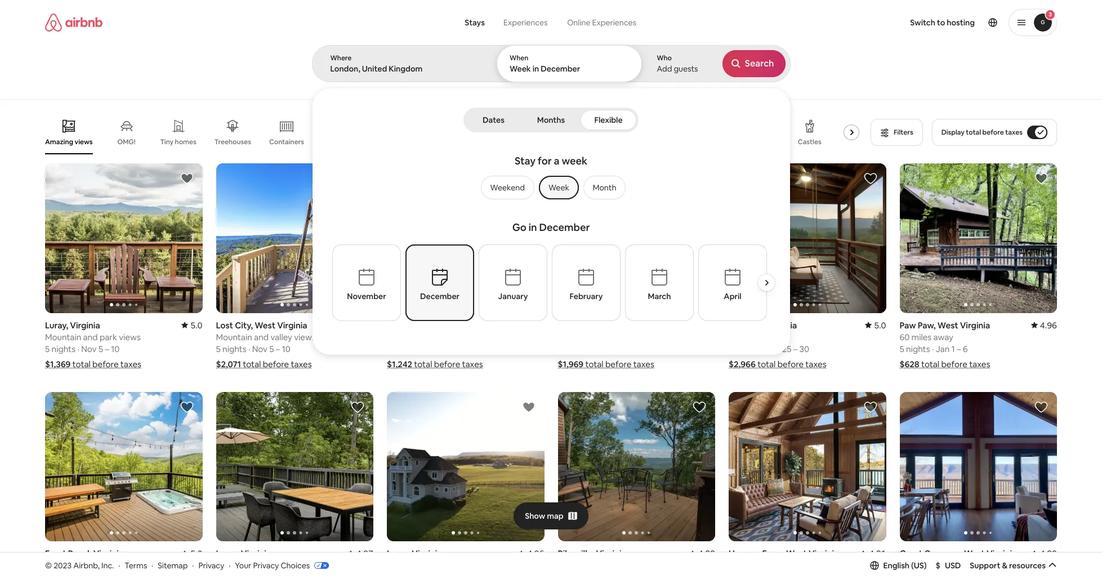 Task type: locate. For each thing, give the bounding box(es) containing it.
virginia inside luray, virginia lake views
[[241, 548, 271, 559]]

haymarket,
[[558, 320, 605, 331]]

valley for great cacapon, west virginia mountain and valley views
[[955, 560, 977, 571]]

1 privacy from the left
[[199, 561, 224, 571]]

nights inside paw paw, west virginia 60 miles away 5 nights · jan 1 – 6 $628 total before taxes
[[907, 344, 931, 354]]

4 5 from the left
[[270, 344, 274, 354]]

10 inside lost city, west virginia mountain and valley views 5 nights · nov 5 – 10 $2,071 total before taxes
[[282, 344, 291, 354]]

0 horizontal spatial experiences
[[504, 17, 548, 28]]

© 2023 airbnb, inc. ·
[[45, 561, 120, 571]]

rileyville, virginia up 25 in the bottom right of the page
[[729, 320, 798, 331]]

0 vertical spatial rileyville,
[[729, 320, 766, 331]]

week down the when
[[510, 64, 531, 74]]

week
[[562, 154, 588, 167]]

$628
[[900, 359, 920, 369]]

6 – from the left
[[958, 344, 962, 354]]

2 horizontal spatial valley
[[955, 560, 977, 571]]

rileyville, virginia
[[729, 320, 798, 331], [558, 548, 627, 559]]

4.81 out of 5 average rating image
[[861, 548, 887, 559]]

virginia inside front royal, virginia mountain and valley views
[[93, 548, 123, 559]]

resources
[[1010, 561, 1047, 571]]

2 4.96 out of 5 average rating image from the left
[[1032, 320, 1058, 331]]

in right go
[[529, 221, 537, 234]]

4 nov from the left
[[765, 344, 781, 354]]

filters
[[894, 128, 914, 137]]

luray, right the 4.97
[[387, 548, 410, 559]]

december button
[[406, 245, 475, 321]]

total right $628 at the bottom of page
[[922, 359, 940, 369]]

before down 2
[[434, 359, 461, 369]]

views inside front royal, virginia mountain and valley views
[[123, 560, 145, 571]]

privacy right your
[[253, 561, 279, 571]]

1 vertical spatial week
[[549, 183, 570, 193]]

1 horizontal spatial luray,
[[216, 548, 239, 559]]

5 5 from the left
[[387, 344, 392, 354]]

experiences right online
[[593, 17, 637, 28]]

sitemap
[[158, 561, 188, 571]]

and
[[83, 332, 98, 342], [254, 332, 269, 342], [83, 560, 98, 571], [938, 560, 953, 571]]

paw,
[[919, 320, 937, 331]]

and inside luray, virginia mountain and park views 5 nights · nov 5 – 10 $1,369 total before taxes
[[83, 332, 98, 342]]

december down online
[[541, 64, 581, 74]]

total
[[967, 128, 982, 137], [72, 359, 91, 369], [243, 359, 261, 369], [414, 359, 433, 369], [586, 359, 604, 369], [758, 359, 776, 369], [922, 359, 940, 369]]

0 horizontal spatial rileyville,
[[558, 548, 595, 559]]

0 vertical spatial week
[[510, 64, 531, 74]]

privacy left your
[[199, 561, 224, 571]]

your privacy choices
[[235, 561, 310, 571]]

week inside group
[[549, 183, 570, 193]]

·
[[77, 344, 79, 354], [248, 344, 250, 354], [420, 344, 422, 354], [591, 344, 593, 354], [762, 344, 764, 354], [933, 344, 935, 354], [118, 561, 120, 571], [152, 561, 153, 571], [192, 561, 194, 571], [229, 561, 231, 571]]

city,
[[235, 320, 253, 331]]

7 5 from the left
[[612, 344, 616, 354]]

nov inside 5 nights · nov 25 – 30 $2,966 total before taxes
[[765, 344, 781, 354]]

rileyville,
[[729, 320, 766, 331], [558, 548, 595, 559]]

switch
[[911, 17, 936, 28]]

0 horizontal spatial luray,
[[45, 320, 68, 331]]

stay for a week
[[515, 154, 588, 167]]

1 horizontal spatial rileyville,
[[729, 320, 766, 331]]

in inside when week in december
[[533, 64, 539, 74]]

mountain down lost at bottom
[[216, 332, 252, 342]]

3 nights from the left
[[394, 344, 418, 354]]

views inside luray, virginia lake views
[[236, 560, 258, 571]]

tiny homes
[[160, 138, 197, 147]]

1 vertical spatial rileyville,
[[558, 548, 595, 559]]

5 nights · jan 2 – 7 $1,242 total before taxes
[[387, 344, 483, 369]]

5.0 out of 5 average rating image up terms · sitemap · privacy
[[182, 548, 203, 559]]

0 horizontal spatial add to wishlist: luray, virginia image
[[180, 172, 194, 185]]

mountain down front
[[45, 560, 81, 571]]

total right $2,071
[[243, 359, 261, 369]]

nights up $1,242
[[394, 344, 418, 354]]

when
[[510, 54, 529, 63]]

0 horizontal spatial week
[[510, 64, 531, 74]]

– inside lost city, west virginia mountain and valley views 5 nights · nov 5 – 10 $2,071 total before taxes
[[276, 344, 280, 354]]

west right city,
[[255, 320, 276, 331]]

4.93 out of 5 average rating image
[[690, 320, 716, 331]]

november
[[347, 291, 386, 302]]

taxes inside 5 nights · nov 25 – 30 $2,966 total before taxes
[[806, 359, 827, 369]]

add to wishlist: paw paw, west virginia image
[[1035, 172, 1049, 185]]

4.96 out of 5 average rating image
[[519, 320, 545, 331], [1032, 320, 1058, 331]]

5 inside 5 nights · jan 2 – 7 $1,242 total before taxes
[[387, 344, 392, 354]]

1 horizontal spatial experiences
[[593, 17, 637, 28]]

2 horizontal spatial 10
[[624, 344, 633, 354]]

jan left 2
[[423, 344, 437, 354]]

week
[[510, 64, 531, 74], [549, 183, 570, 193]]

valley inside great cacapon, west virginia mountain and valley views
[[955, 560, 977, 571]]

before down park at the left bottom of page
[[92, 359, 119, 369]]

rileyville, down the april
[[729, 320, 766, 331]]

Where field
[[331, 64, 478, 74]]

add to wishlist: harpers ferry, west virginia image
[[864, 400, 878, 414]]

0 horizontal spatial valley
[[100, 560, 121, 571]]

0 horizontal spatial jan
[[423, 344, 437, 354]]

december
[[541, 64, 581, 74], [540, 221, 590, 234], [420, 291, 460, 302]]

jan inside paw paw, west virginia 60 miles away 5 nights · jan 1 – 6 $628 total before taxes
[[937, 344, 950, 354]]

total inside 5 nights · jan 2 – 7 $1,242 total before taxes
[[414, 359, 433, 369]]

2 10 from the left
[[282, 344, 291, 354]]

nights up $2,071
[[223, 344, 247, 354]]

5 inside paw paw, west virginia 60 miles away 5 nights · jan 1 – 6 $628 total before taxes
[[900, 344, 905, 354]]

– inside 5 nights · nov 25 – 30 $2,966 total before taxes
[[794, 344, 798, 354]]

lake
[[216, 560, 234, 571]]

your
[[235, 561, 252, 571]]

nov inside luray, virginia mountain and park views 5 nights · nov 5 – 10 $1,369 total before taxes
[[81, 344, 97, 354]]

views
[[75, 137, 93, 146], [119, 332, 141, 342], [294, 332, 316, 342], [123, 560, 145, 571], [236, 560, 258, 571], [979, 560, 1000, 571]]

homes
[[175, 138, 197, 147]]

december inside when week in december
[[541, 64, 581, 74]]

9 5 from the left
[[900, 344, 905, 354]]

cacapon,
[[925, 548, 963, 559]]

1 vertical spatial rileyville, virginia
[[558, 548, 627, 559]]

©
[[45, 561, 52, 571]]

1 horizontal spatial 10
[[282, 344, 291, 354]]

english
[[884, 561, 910, 571]]

sitemap link
[[158, 561, 188, 571]]

nights up $2,966
[[736, 344, 760, 354]]

nights up $1,369
[[52, 344, 76, 354]]

virginia inside lost city, west virginia mountain and valley views 5 nights · nov 5 – 10 $2,071 total before taxes
[[277, 320, 308, 331]]

in down experiences button on the top of the page
[[533, 64, 539, 74]]

total right display
[[967, 128, 982, 137]]

add to wishlist: luray, virginia image
[[522, 400, 536, 414]]

usd
[[946, 561, 962, 571]]

$1,242
[[387, 359, 413, 369]]

total right $2,966
[[758, 359, 776, 369]]

4 – from the left
[[618, 344, 622, 354]]

2 jan from the left
[[937, 344, 950, 354]]

and inside lost city, west virginia mountain and valley views 5 nights · nov 5 – 10 $2,071 total before taxes
[[254, 332, 269, 342]]

0 horizontal spatial 4.96 out of 5 average rating image
[[519, 320, 545, 331]]

2 – from the left
[[276, 344, 280, 354]]

and inside front royal, virginia mountain and valley views
[[83, 560, 98, 571]]

2 experiences from the left
[[593, 17, 637, 28]]

mountain up $1,369
[[45, 332, 81, 342]]

add to wishlist: luray, virginia image
[[180, 172, 194, 185], [351, 400, 365, 414]]

luray, for mountain
[[45, 320, 68, 331]]

5.0 left lost at bottom
[[191, 320, 203, 331]]

3 – from the left
[[446, 344, 450, 354]]

add to wishlist: fort valley, virginia image
[[522, 172, 536, 185]]

support & resources button
[[971, 561, 1058, 571]]

1 experiences from the left
[[504, 17, 548, 28]]

1 4.96 out of 5 average rating image from the left
[[519, 320, 545, 331]]

stay for a week group
[[368, 150, 735, 216]]

1 – from the left
[[105, 344, 109, 354]]

3 10 from the left
[[624, 344, 633, 354]]

– inside luray, virginia mountain and park views 5 nights · nov 5 – 10 $1,369 total before taxes
[[105, 344, 109, 354]]

5 nights from the left
[[736, 344, 760, 354]]

4 nights from the left
[[565, 344, 589, 354]]

8 5 from the left
[[729, 344, 734, 354]]

taxes inside luray, virginia mountain and park views 5 nights · nov 5 – 10 $1,369 total before taxes
[[120, 359, 141, 369]]

fort
[[387, 320, 404, 331]]

0 horizontal spatial rileyville, virginia
[[558, 548, 627, 559]]

amazing views
[[45, 137, 93, 146]]

west for city,
[[255, 320, 276, 331]]

5.0 out of 5 average rating image for lost city, west virginia mountain and valley views 5 nights · nov 5 – 10 $2,071 total before taxes
[[353, 320, 374, 331]]

west up support
[[965, 548, 986, 559]]

for
[[538, 154, 552, 167]]

1 horizontal spatial 4.96 out of 5 average rating image
[[1032, 320, 1058, 331]]

week inside when week in december
[[510, 64, 531, 74]]

west up the 'away'
[[938, 320, 959, 331]]

april
[[724, 291, 742, 302]]

1 jan from the left
[[423, 344, 437, 354]]

rileyville, for add to wishlist: rileyville, virginia icon
[[558, 548, 595, 559]]

luray, inside luray, virginia mountain and park views 5 nights · nov 5 – 10 $1,369 total before taxes
[[45, 320, 68, 331]]

5 – from the left
[[794, 344, 798, 354]]

week down a
[[549, 183, 570, 193]]

tab list inside stays tab panel
[[466, 108, 637, 132]]

guests
[[674, 64, 699, 74]]

1 nov from the left
[[81, 344, 97, 354]]

privacy inside 'link'
[[253, 561, 279, 571]]

profile element
[[664, 0, 1058, 45]]

7
[[452, 344, 456, 354]]

rileyville, down map
[[558, 548, 595, 559]]

rileyville, for add to wishlist: rileyville, virginia image
[[729, 320, 766, 331]]

before down 25 in the bottom right of the page
[[778, 359, 804, 369]]

2 privacy from the left
[[253, 561, 279, 571]]

before down 'haymarket, virginia'
[[606, 359, 632, 369]]

1 nights from the left
[[52, 344, 76, 354]]

who add guests
[[657, 54, 699, 74]]

experiences button
[[494, 11, 558, 34]]

luray, for lake
[[216, 548, 239, 559]]

1 horizontal spatial jan
[[937, 344, 950, 354]]

inc.
[[101, 561, 114, 571]]

luray, up $1,369
[[45, 320, 68, 331]]

2 nov from the left
[[252, 344, 268, 354]]

valley inside lost city, west virginia mountain and valley views 5 nights · nov 5 – 10 $2,071 total before taxes
[[271, 332, 292, 342]]

group containing amazing views
[[45, 110, 876, 154]]

total right '$1,969'
[[586, 359, 604, 369]]

0 horizontal spatial 10
[[111, 344, 120, 354]]

dates button
[[466, 110, 522, 130]]

experiences up the when
[[504, 17, 548, 28]]

what can we help you find? tab list
[[456, 11, 558, 34]]

rileyville, virginia down map
[[558, 548, 627, 559]]

tab list containing dates
[[466, 108, 637, 132]]

taxes inside "button"
[[1006, 128, 1023, 137]]

virginia inside paw paw, west virginia 60 miles away 5 nights · jan 1 – 6 $628 total before taxes
[[961, 320, 991, 331]]

west for ferry,
[[787, 548, 807, 559]]

1 horizontal spatial privacy
[[253, 561, 279, 571]]

0 vertical spatial in
[[533, 64, 539, 74]]

1 horizontal spatial rileyville, virginia
[[729, 320, 798, 331]]

december right go
[[540, 221, 590, 234]]

1 vertical spatial add to wishlist: luray, virginia image
[[351, 400, 365, 414]]

before right display
[[983, 128, 1005, 137]]

mountain down great
[[900, 560, 937, 571]]

2 vertical spatial december
[[420, 291, 460, 302]]

map
[[547, 511, 564, 521]]

and inside great cacapon, west virginia mountain and valley views
[[938, 560, 953, 571]]

3 nov from the left
[[594, 344, 610, 354]]

luray, virginia lake views
[[216, 548, 271, 571]]

before inside paw paw, west virginia 60 miles away 5 nights · jan 1 – 6 $628 total before taxes
[[942, 359, 968, 369]]

6 nights from the left
[[907, 344, 931, 354]]

total right $1,242
[[414, 359, 433, 369]]

0 vertical spatial rileyville, virginia
[[729, 320, 798, 331]]

$
[[936, 561, 941, 571]]

online experiences
[[568, 17, 637, 28]]

stays tab panel
[[312, 45, 791, 355]]

go
[[513, 221, 527, 234]]

2 nights from the left
[[223, 344, 247, 354]]

hosting
[[948, 17, 976, 28]]

taxes inside 5 nights · nov 5 – 10 $1,969 total before taxes
[[634, 359, 655, 369]]

west inside lost city, west virginia mountain and valley views 5 nights · nov 5 – 10 $2,071 total before taxes
[[255, 320, 276, 331]]

0 vertical spatial add to wishlist: luray, virginia image
[[180, 172, 194, 185]]

–
[[105, 344, 109, 354], [276, 344, 280, 354], [446, 344, 450, 354], [618, 344, 622, 354], [794, 344, 798, 354], [958, 344, 962, 354]]

1 vertical spatial in
[[529, 221, 537, 234]]

10 inside 5 nights · nov 5 – 10 $1,969 total before taxes
[[624, 344, 633, 354]]

10 inside luray, virginia mountain and park views 5 nights · nov 5 – 10 $1,369 total before taxes
[[111, 344, 120, 354]]

in
[[533, 64, 539, 74], [529, 221, 537, 234]]

january button
[[479, 245, 548, 321]]

luray, virginia mountain and park views 5 nights · nov 5 – 10 $1,369 total before taxes
[[45, 320, 141, 369]]

in inside group
[[529, 221, 537, 234]]

west inside great cacapon, west virginia mountain and valley views
[[965, 548, 986, 559]]

total right $1,369
[[72, 359, 91, 369]]

2023
[[54, 561, 72, 571]]

tiny
[[160, 138, 174, 147]]

nights up '$1,969'
[[565, 344, 589, 354]]

online
[[568, 17, 591, 28]]

group containing weekend
[[477, 176, 626, 200]]

5.0
[[191, 320, 203, 331], [362, 320, 374, 331], [875, 320, 887, 331], [191, 548, 203, 559]]

when week in december
[[510, 54, 581, 74]]

west inside paw paw, west virginia 60 miles away 5 nights · jan 1 – 6 $628 total before taxes
[[938, 320, 959, 331]]

$ usd
[[936, 561, 962, 571]]

5.0 out of 5 average rating image left lost at bottom
[[182, 320, 203, 331]]

None search field
[[312, 0, 791, 355]]

before down "1"
[[942, 359, 968, 369]]

1 horizontal spatial add to wishlist: luray, virginia image
[[351, 400, 365, 414]]

add
[[657, 64, 673, 74]]

december inside button
[[420, 291, 460, 302]]

lost city, west virginia mountain and valley views 5 nights · nov 5 – 10 $2,071 total before taxes
[[216, 320, 316, 369]]

before inside luray, virginia mountain and park views 5 nights · nov 5 – 10 $1,369 total before taxes
[[92, 359, 119, 369]]

5.0 out of 5 average rating image
[[866, 320, 887, 331]]

taxes inside 5 nights · jan 2 – 7 $1,242 total before taxes
[[462, 359, 483, 369]]

great
[[900, 548, 923, 559]]

none search field containing stay for a week
[[312, 0, 791, 355]]

luray, inside luray, virginia lake views
[[216, 548, 239, 559]]

haymarket, virginia
[[558, 320, 636, 331]]

luray, up lake at the bottom of page
[[216, 548, 239, 559]]

4.92 out of 5 average rating image
[[1032, 548, 1058, 559]]

west
[[255, 320, 276, 331], [938, 320, 959, 331], [787, 548, 807, 559], [965, 548, 986, 559]]

5.0 out of 5 average rating image
[[182, 320, 203, 331], [353, 320, 374, 331], [182, 548, 203, 559]]

taxes inside lost city, west virginia mountain and valley views 5 nights · nov 5 – 10 $2,071 total before taxes
[[291, 359, 312, 369]]

december up fort valley, virginia
[[420, 291, 460, 302]]

0 vertical spatial december
[[541, 64, 581, 74]]

0 horizontal spatial privacy
[[199, 561, 224, 571]]

1 10 from the left
[[111, 344, 120, 354]]

amazing
[[45, 137, 73, 146]]

nights down miles
[[907, 344, 931, 354]]

3 5 from the left
[[216, 344, 221, 354]]

group
[[45, 110, 876, 154], [45, 163, 203, 313], [216, 163, 374, 313], [387, 163, 545, 313], [558, 163, 716, 313], [729, 163, 887, 313], [900, 163, 1058, 313], [477, 176, 626, 200], [45, 392, 203, 542], [216, 392, 374, 542], [387, 392, 545, 542], [558, 392, 716, 542], [729, 392, 887, 542], [900, 392, 1058, 542]]

west for cacapon,
[[965, 548, 986, 559]]

jan left "1"
[[937, 344, 950, 354]]

virginia
[[70, 320, 100, 331], [277, 320, 308, 331], [433, 320, 463, 331], [606, 320, 636, 331], [768, 320, 798, 331], [961, 320, 991, 331], [93, 548, 123, 559], [241, 548, 271, 559], [412, 548, 442, 559], [597, 548, 627, 559], [809, 548, 839, 559], [987, 548, 1017, 559]]

terms · sitemap · privacy
[[125, 561, 224, 571]]

4.81
[[870, 548, 887, 559]]

1 horizontal spatial week
[[549, 183, 570, 193]]

go in december
[[513, 221, 590, 234]]

1 horizontal spatial valley
[[271, 332, 292, 342]]

before right $2,071
[[263, 359, 289, 369]]

great cacapon, west virginia mountain and valley views
[[900, 548, 1017, 571]]

total inside luray, virginia mountain and park views 5 nights · nov 5 – 10 $1,369 total before taxes
[[72, 359, 91, 369]]

west right the ferry,
[[787, 548, 807, 559]]

nov inside lost city, west virginia mountain and valley views 5 nights · nov 5 – 10 $2,071 total before taxes
[[252, 344, 268, 354]]

5.0 out of 5 average rating image down november
[[353, 320, 374, 331]]

nights inside 5 nights · nov 25 – 30 $2,966 total before taxes
[[736, 344, 760, 354]]

tab list
[[466, 108, 637, 132]]

privacy
[[199, 561, 224, 571], [253, 561, 279, 571]]



Task type: vqa. For each thing, say whether or not it's contained in the screenshot.
Learn More About The Host, Josh. "IMAGE"
no



Task type: describe. For each thing, give the bounding box(es) containing it.
add to wishlist: front royal, virginia image
[[180, 400, 194, 414]]

fort valley, virginia
[[387, 320, 463, 331]]

april button
[[699, 245, 768, 321]]

rileyville, virginia for add to wishlist: rileyville, virginia icon
[[558, 548, 627, 559]]

· inside 5 nights · jan 2 – 7 $1,242 total before taxes
[[420, 344, 422, 354]]

nov inside 5 nights · nov 5 – 10 $1,969 total before taxes
[[594, 344, 610, 354]]

2
[[439, 344, 444, 354]]

before inside 5 nights · nov 5 – 10 $1,969 total before taxes
[[606, 359, 632, 369]]

march
[[648, 291, 671, 302]]

park
[[100, 332, 117, 342]]

mountain inside luray, virginia mountain and park views 5 nights · nov 5 – 10 $1,369 total before taxes
[[45, 332, 81, 342]]

nights inside luray, virginia mountain and park views 5 nights · nov 5 – 10 $1,369 total before taxes
[[52, 344, 76, 354]]

go in december group
[[333, 216, 781, 340]]

ferry,
[[763, 548, 785, 559]]

total inside 5 nights · nov 5 – 10 $1,969 total before taxes
[[586, 359, 604, 369]]

stays button
[[456, 11, 494, 34]]

valley inside front royal, virginia mountain and valley views
[[100, 560, 121, 571]]

mountain inside front royal, virginia mountain and valley views
[[45, 560, 81, 571]]

– inside 5 nights · nov 5 – 10 $1,969 total before taxes
[[618, 344, 622, 354]]

weekend
[[491, 183, 525, 193]]

valley for lost city, west virginia mountain and valley views 5 nights · nov 5 – 10 $2,071 total before taxes
[[271, 332, 292, 342]]

add to wishlist: great cacapon, west virginia image
[[1035, 400, 1049, 414]]

total inside lost city, west virginia mountain and valley views 5 nights · nov 5 – 10 $2,071 total before taxes
[[243, 359, 261, 369]]

months
[[538, 115, 565, 125]]

25
[[783, 344, 792, 354]]

jan inside 5 nights · jan 2 – 7 $1,242 total before taxes
[[423, 344, 437, 354]]

total inside 5 nights · nov 25 – 30 $2,966 total before taxes
[[758, 359, 776, 369]]

terms link
[[125, 561, 147, 571]]

rileyville, virginia for add to wishlist: rileyville, virginia image
[[729, 320, 798, 331]]

group inside stay for a week group
[[477, 176, 626, 200]]

lost
[[216, 320, 233, 331]]

5.0 left fort in the left of the page
[[362, 320, 374, 331]]

(us)
[[912, 561, 927, 571]]

4.88 out of 5 average rating image
[[690, 548, 716, 559]]

nights inside 5 nights · jan 2 – 7 $1,242 total before taxes
[[394, 344, 418, 354]]

display
[[942, 128, 965, 137]]

stay
[[515, 154, 536, 167]]

november button
[[333, 245, 401, 321]]

before inside 5 nights · nov 25 – 30 $2,966 total before taxes
[[778, 359, 804, 369]]

– inside 5 nights · jan 2 – 7 $1,242 total before taxes
[[446, 344, 450, 354]]

$1,369
[[45, 359, 71, 369]]

add to wishlist: rileyville, virginia image
[[693, 400, 707, 414]]

paw
[[900, 320, 917, 331]]

1 vertical spatial december
[[540, 221, 590, 234]]

mountain inside great cacapon, west virginia mountain and valley views
[[900, 560, 937, 571]]

your privacy choices link
[[235, 561, 329, 571]]

february button
[[552, 245, 621, 321]]

4.97 out of 5 average rating image
[[348, 548, 374, 559]]

to
[[938, 17, 946, 28]]

views inside group
[[75, 137, 93, 146]]

views inside great cacapon, west virginia mountain and valley views
[[979, 560, 1000, 571]]

west for paw,
[[938, 320, 959, 331]]

royal,
[[68, 548, 92, 559]]

2 5 from the left
[[98, 344, 103, 354]]

experiences inside button
[[504, 17, 548, 28]]

· inside paw paw, west virginia 60 miles away 5 nights · jan 1 – 6 $628 total before taxes
[[933, 344, 935, 354]]

before inside lost city, west virginia mountain and valley views 5 nights · nov 5 – 10 $2,071 total before taxes
[[263, 359, 289, 369]]

$2,071
[[216, 359, 241, 369]]

6
[[964, 344, 969, 354]]

a
[[554, 154, 560, 167]]

display total before taxes
[[942, 128, 1023, 137]]

$2,966
[[729, 359, 756, 369]]

omg!
[[117, 138, 136, 147]]

terms
[[125, 561, 147, 571]]

english (us)
[[884, 561, 927, 571]]

display total before taxes button
[[933, 119, 1058, 146]]

1 5 from the left
[[45, 344, 50, 354]]

total inside "button"
[[967, 128, 982, 137]]

january
[[499, 291, 528, 302]]

4.88
[[699, 548, 716, 559]]

· inside 5 nights · nov 5 – 10 $1,969 total before taxes
[[591, 344, 593, 354]]

4.93
[[699, 320, 716, 331]]

1
[[952, 344, 956, 354]]

before inside 5 nights · jan 2 – 7 $1,242 total before taxes
[[434, 359, 461, 369]]

– inside paw paw, west virginia 60 miles away 5 nights · jan 1 – 6 $628 total before taxes
[[958, 344, 962, 354]]

privacy link
[[199, 561, 224, 571]]

airbnb,
[[73, 561, 100, 571]]

march button
[[626, 245, 694, 321]]

5 inside 5 nights · nov 25 – 30 $2,966 total before taxes
[[729, 344, 734, 354]]

nights inside 5 nights · nov 5 – 10 $1,969 total before taxes
[[565, 344, 589, 354]]

5.0 out of 5 average rating image for luray, virginia mountain and park views 5 nights · nov 5 – 10 $1,369 total before taxes
[[182, 320, 203, 331]]

· inside 5 nights · nov 25 – 30 $2,966 total before taxes
[[762, 344, 764, 354]]

stays
[[465, 17, 485, 28]]

show
[[525, 511, 546, 521]]

online experiences link
[[558, 11, 647, 34]]

4.96 out of 5 average rating image
[[519, 548, 545, 559]]

mountain inside lost city, west virginia mountain and valley views 5 nights · nov 5 – 10 $2,071 total before taxes
[[216, 332, 252, 342]]

virginia inside great cacapon, west virginia mountain and valley views
[[987, 548, 1017, 559]]

switch to hosting link
[[904, 11, 982, 34]]

total inside paw paw, west virginia 60 miles away 5 nights · jan 1 – 6 $628 total before taxes
[[922, 359, 940, 369]]

castles
[[799, 138, 822, 147]]

taxes inside paw paw, west virginia 60 miles away 5 nights · jan 1 – 6 $628 total before taxes
[[970, 359, 991, 369]]

5.0 left paw
[[875, 320, 887, 331]]

luray, virginia
[[387, 548, 442, 559]]

5.0 up privacy link
[[191, 548, 203, 559]]

february
[[570, 291, 603, 302]]

3 button
[[1009, 9, 1058, 36]]

4.97
[[357, 548, 374, 559]]

add to wishlist: rileyville, virginia image
[[864, 172, 878, 185]]

· inside luray, virginia mountain and park views 5 nights · nov 5 – 10 $1,369 total before taxes
[[77, 344, 79, 354]]

$1,969
[[558, 359, 584, 369]]

where
[[331, 54, 352, 63]]

valley,
[[406, 320, 431, 331]]

containers
[[269, 138, 304, 147]]

treehouses
[[215, 138, 251, 147]]

away
[[934, 332, 954, 342]]

views inside luray, virginia mountain and park views 5 nights · nov 5 – 10 $1,369 total before taxes
[[119, 332, 141, 342]]

6 5 from the left
[[558, 344, 563, 354]]

flexible button
[[581, 110, 637, 130]]

before inside "button"
[[983, 128, 1005, 137]]

· inside lost city, west virginia mountain and valley views 5 nights · nov 5 – 10 $2,071 total before taxes
[[248, 344, 250, 354]]

months button
[[524, 110, 579, 130]]

nights inside lost city, west virginia mountain and valley views 5 nights · nov 5 – 10 $2,071 total before taxes
[[223, 344, 247, 354]]

support
[[971, 561, 1001, 571]]

flexible
[[595, 115, 623, 125]]

4.92
[[1041, 548, 1058, 559]]

front
[[45, 548, 66, 559]]

60
[[900, 332, 910, 342]]

&
[[1003, 561, 1008, 571]]

virginia inside luray, virginia mountain and park views 5 nights · nov 5 – 10 $1,369 total before taxes
[[70, 320, 100, 331]]

miles
[[912, 332, 932, 342]]

add to wishlist: luray, virginia image for mountain and park views
[[180, 172, 194, 185]]

support & resources
[[971, 561, 1047, 571]]

add to wishlist: luray, virginia image for lake views
[[351, 400, 365, 414]]

views inside lost city, west virginia mountain and valley views 5 nights · nov 5 – 10 $2,071 total before taxes
[[294, 332, 316, 342]]

who
[[657, 54, 672, 63]]

2 horizontal spatial luray,
[[387, 548, 410, 559]]

show map
[[525, 511, 564, 521]]



